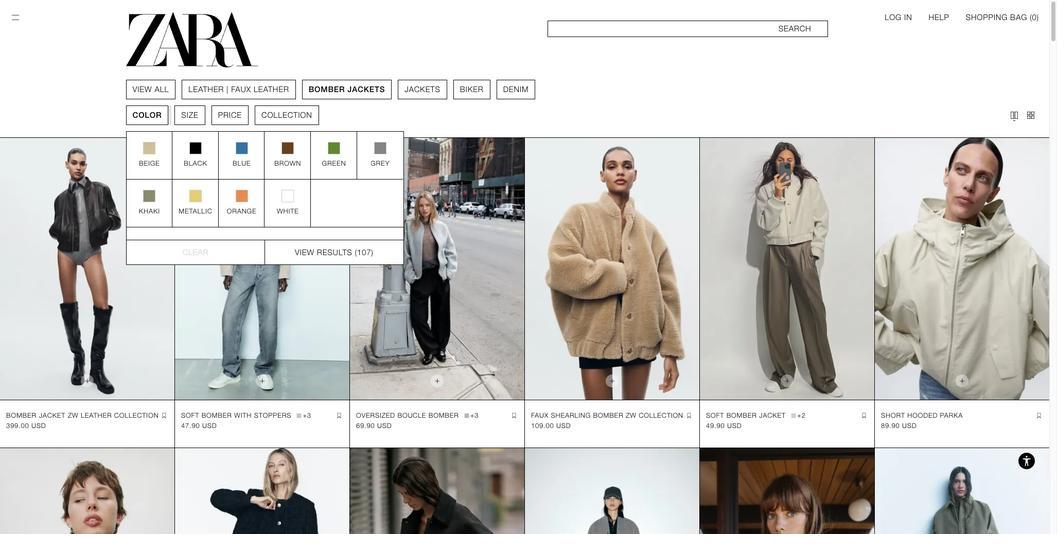Task type: locate. For each thing, give the bounding box(es) containing it.
1 horizontal spatial leather
[[254, 85, 289, 94]]

soft bomber jacket
[[706, 412, 786, 419]]

2 soft from the left
[[706, 412, 724, 419]]

3 add item to wishlist image from the left
[[860, 412, 868, 420]]

2 3 from the left
[[475, 412, 479, 419]]

0 status
[[1032, 13, 1037, 22]]

zw inside faux shearling bomber zw collection link
[[626, 412, 637, 419]]

soft bomber with stoppers link
[[181, 411, 291, 421]]

shopping
[[966, 13, 1008, 22]]

0 horizontal spatial +
[[303, 412, 307, 419]]

add item to wishlist image
[[160, 412, 168, 420], [510, 412, 518, 420], [860, 412, 868, 420]]

1 horizontal spatial view
[[295, 248, 315, 257]]

0 horizontal spatial leather
[[189, 85, 224, 94]]

+
[[303, 412, 307, 419], [470, 412, 475, 419], [797, 412, 802, 419]]

brown
[[275, 160, 302, 167]]

zw
[[68, 412, 79, 419], [626, 412, 637, 419]]

0 horizontal spatial view
[[133, 85, 152, 94]]

2 horizontal spatial add item to wishlist image
[[860, 412, 868, 420]]

+ 3 for soft bomber with stoppers
[[303, 412, 311, 419]]

2 usd from the left
[[202, 422, 217, 430]]

bomber
[[6, 412, 37, 419], [202, 412, 232, 419], [429, 412, 459, 419], [593, 412, 624, 419], [727, 412, 757, 419]]

1 + 3 from the left
[[303, 412, 311, 419]]

1 zw from the left
[[68, 412, 79, 419]]

jacket
[[39, 412, 66, 419], [759, 412, 786, 419]]

+ 3
[[303, 412, 311, 419], [470, 412, 479, 419]]

0 horizontal spatial add item to wishlist image
[[160, 412, 168, 420]]

add item to wishlist image for 69.90 usd
[[510, 412, 518, 420]]

in
[[904, 13, 912, 22]]

search link
[[548, 21, 829, 37]]

short hooded parka link
[[881, 411, 963, 421]]

add item to wishlist image
[[335, 412, 343, 420], [685, 412, 693, 420], [1035, 412, 1044, 420]]

1 horizontal spatial add item to wishlist image
[[510, 412, 518, 420]]

soft
[[181, 412, 199, 419], [706, 412, 724, 419]]

1 horizontal spatial collection
[[262, 111, 313, 120]]

4 usd from the left
[[556, 422, 571, 430]]

log
[[885, 13, 902, 22]]

usd right 47.90
[[202, 422, 217, 430]]

109.00 usd
[[531, 422, 571, 430]]

usd down short hooded parka link
[[902, 422, 917, 430]]

1 + from the left
[[303, 412, 307, 419]]

399.00
[[6, 422, 29, 430]]

1 horizontal spatial soft
[[706, 412, 724, 419]]

1 horizontal spatial + 3
[[470, 412, 479, 419]]

leather left |
[[189, 85, 224, 94]]

parka
[[940, 412, 963, 419]]

2 horizontal spatial add item to wishlist image
[[1035, 412, 1044, 420]]

view for view all
[[133, 85, 152, 94]]

view left results on the left of the page
[[295, 248, 315, 257]]

jacket up '399.00 usd'
[[39, 412, 66, 419]]

image 0 of faux shearling bomber zw collection from zara image
[[525, 138, 700, 400]]

jackets link
[[405, 84, 441, 95]]

soft up '49.90'
[[706, 412, 724, 419]]

black
[[184, 160, 208, 167]]

collection
[[262, 111, 313, 120], [114, 412, 159, 419], [639, 412, 684, 419]]

soft for soft bomber jacket
[[706, 412, 724, 419]]

2 add item to wishlist image from the left
[[685, 412, 693, 420]]

2 add item to wishlist image from the left
[[510, 412, 518, 420]]

bag
[[1011, 13, 1028, 22]]

89.90
[[881, 422, 900, 430]]

orange
[[227, 207, 257, 215]]

size
[[182, 111, 199, 120]]

5 usd from the left
[[727, 422, 742, 430]]

2 + from the left
[[470, 412, 475, 419]]

109.00
[[531, 422, 554, 430]]

add item to wishlist image for 89.90 usd
[[1035, 412, 1044, 420]]

1 add item to wishlist image from the left
[[160, 412, 168, 420]]

zoom change image
[[1026, 110, 1036, 120]]

price
[[218, 111, 242, 120]]

stoppers
[[254, 412, 291, 419]]

1 soft from the left
[[181, 412, 199, 419]]

3 + from the left
[[797, 412, 802, 419]]

bomber up "47.90 usd"
[[202, 412, 232, 419]]

0 horizontal spatial zw
[[68, 412, 79, 419]]

2 horizontal spatial +
[[797, 412, 802, 419]]

jacket left '+ 2'
[[759, 412, 786, 419]]

bomber up 49.90 usd
[[727, 412, 757, 419]]

all
[[155, 85, 169, 94]]

3
[[307, 412, 311, 419], [475, 412, 479, 419]]

0 horizontal spatial 3
[[307, 412, 311, 419]]

3 bomber from the left
[[429, 412, 459, 419]]

1 horizontal spatial +
[[470, 412, 475, 419]]

bomber jackets
[[309, 85, 385, 94]]

1 vertical spatial view
[[295, 248, 315, 257]]

add item to wishlist image for 47.90 usd
[[335, 412, 343, 420]]

2 + 3 from the left
[[470, 412, 479, 419]]

4 bomber from the left
[[593, 412, 624, 419]]

blue
[[233, 160, 251, 167]]

view
[[133, 85, 152, 94], [295, 248, 315, 257]]

grey
[[371, 160, 390, 167]]

bomber up the 399.00
[[6, 412, 37, 419]]

clear button
[[127, 240, 265, 265]]

2 jacket from the left
[[759, 412, 786, 419]]

zara logo united states. go to homepage image
[[126, 12, 258, 67]]

0 horizontal spatial soft
[[181, 412, 199, 419]]

denim
[[504, 85, 529, 94]]

image 0 of soft bomber jacket from zara image
[[700, 138, 875, 400], [525, 448, 700, 534]]

89.90 usd
[[881, 422, 917, 430]]

leather up collection button
[[254, 85, 289, 94]]

1 add item to wishlist image from the left
[[335, 412, 343, 420]]

69.90
[[356, 422, 375, 430]]

usd down oversized
[[377, 422, 392, 430]]

usd
[[31, 422, 46, 430], [202, 422, 217, 430], [377, 422, 392, 430], [556, 422, 571, 430], [727, 422, 742, 430], [902, 422, 917, 430]]

0 horizontal spatial image 0 of soft bomber jacket from zara image
[[525, 448, 700, 534]]

2 leather from the left
[[254, 85, 289, 94]]

soft bomber jacket link
[[706, 411, 786, 421]]

log in link
[[885, 12, 912, 23]]

leather
[[189, 85, 224, 94], [254, 85, 289, 94]]

bomber jacket zw leather collection link
[[6, 411, 159, 421]]

1 horizontal spatial zw
[[626, 412, 637, 419]]

image 0 of maxi pocket bomber from zara image
[[0, 448, 175, 534]]

2 horizontal spatial collection
[[639, 412, 684, 419]]

+ for soft bomber jacket
[[797, 412, 802, 419]]

view inside 'link'
[[133, 85, 152, 94]]

1 3 from the left
[[307, 412, 311, 419]]

soft up 47.90
[[181, 412, 199, 419]]

help link
[[929, 12, 950, 23]]

1 horizontal spatial 3
[[475, 412, 479, 419]]

1 jacket from the left
[[39, 412, 66, 419]]

6 usd from the left
[[902, 422, 917, 430]]

with
[[234, 412, 252, 419]]

usd down shearling
[[556, 422, 571, 430]]

usd right the 399.00
[[31, 422, 46, 430]]

log in
[[885, 13, 912, 22]]

1 horizontal spatial jacket
[[759, 412, 786, 419]]

view results (107)
[[295, 248, 374, 257]]

3 usd from the left
[[377, 422, 392, 430]]

1 usd from the left
[[31, 422, 46, 430]]

1 horizontal spatial add item to wishlist image
[[685, 412, 693, 420]]

(
[[1030, 13, 1032, 22]]

0 horizontal spatial add item to wishlist image
[[335, 412, 343, 420]]

view left all
[[133, 85, 152, 94]]

usd for 69.90 usd
[[377, 422, 392, 430]]

view all link
[[133, 84, 169, 95]]

usd down soft bomber jacket link
[[727, 422, 742, 430]]

0 horizontal spatial collection
[[114, 412, 159, 419]]

0
[[1032, 13, 1037, 22]]

accessibility image
[[1017, 451, 1037, 472]]

3 add item to wishlist image from the left
[[1035, 412, 1044, 420]]

69.90 usd
[[356, 422, 392, 430]]

0 vertical spatial image 0 of soft bomber jacket from zara image
[[700, 138, 875, 400]]

bomber
[[309, 85, 345, 94]]

399.00 usd
[[6, 422, 46, 430]]

1 vertical spatial image 0 of soft bomber jacket from zara image
[[525, 448, 700, 534]]

2 zw from the left
[[626, 412, 637, 419]]

oversized boucle bomber link
[[356, 411, 459, 421]]

bomber right shearling
[[593, 412, 624, 419]]

0 vertical spatial view
[[133, 85, 152, 94]]

oversized
[[356, 412, 395, 419]]

0 horizontal spatial + 3
[[303, 412, 311, 419]]

bomber right boucle at the left of page
[[429, 412, 459, 419]]

faux shearling bomber zw collection
[[531, 412, 684, 419]]

0 horizontal spatial jacket
[[39, 412, 66, 419]]



Task type: vqa. For each thing, say whether or not it's contained in the screenshot.
Leather | Faux Leather link on the left top of page
yes



Task type: describe. For each thing, give the bounding box(es) containing it.
collection for bomber jacket zw leather collection
[[114, 412, 159, 419]]

khaki
[[139, 207, 160, 215]]

image 0 of faux leather bomber from zara image
[[875, 448, 1050, 534]]

usd for 89.90 usd
[[902, 422, 917, 430]]

oversized boucle bomber
[[356, 412, 459, 419]]

image 0 of oversized boucle bomber from zara image
[[350, 138, 525, 400]]

size button
[[175, 106, 206, 125]]

usd for 47.90 usd
[[202, 422, 217, 430]]

image 0 of crop soft bomber jacket from zara image
[[700, 448, 875, 534]]

(107)
[[355, 248, 374, 257]]

collection button
[[255, 106, 319, 125]]

49.90 usd
[[706, 422, 742, 430]]

|
[[227, 85, 229, 94]]

soft for soft bomber with stoppers
[[181, 412, 199, 419]]

+ 3 for oversized boucle bomber
[[470, 412, 479, 419]]

jackets
[[405, 85, 441, 94]]

Product search search field
[[548, 21, 829, 37]]

view all
[[133, 85, 169, 94]]

usd for 49.90 usd
[[727, 422, 742, 430]]

leather | faux leather
[[189, 85, 289, 94]]

shearling
[[551, 412, 591, 419]]

5 bomber from the left
[[727, 412, 757, 419]]

hooded
[[908, 412, 938, 419]]

open menu image
[[10, 12, 21, 23]]

47.90 usd
[[181, 422, 217, 430]]

zw inside bomber jacket zw leather collection link
[[68, 412, 79, 419]]

white
[[277, 207, 299, 215]]

49.90
[[706, 422, 725, 430]]

clear
[[183, 248, 209, 257]]

view for view results (107)
[[295, 248, 315, 257]]

1 bomber from the left
[[6, 412, 37, 419]]

collection inside button
[[262, 111, 313, 120]]

add item to wishlist image for 49.90 usd
[[860, 412, 868, 420]]

search
[[779, 24, 812, 33]]

)
[[1037, 13, 1039, 22]]

image 0 of soft bomber with stoppers from zara image
[[175, 138, 350, 400]]

collection for faux shearling bomber zw collection
[[639, 412, 684, 419]]

price button
[[212, 106, 249, 125]]

usd for 399.00 usd
[[31, 422, 46, 430]]

add item to wishlist image for 399.00 usd
[[160, 412, 168, 420]]

zoom change image
[[1010, 110, 1020, 120]]

short
[[881, 412, 906, 419]]

1 horizontal spatial image 0 of soft bomber jacket from zara image
[[700, 138, 875, 400]]

3 for soft bomber with stoppers
[[307, 412, 311, 419]]

jackets
[[348, 85, 385, 94]]

shopping bag ( 0 )
[[966, 13, 1039, 22]]

faux shearling bomber zw collection link
[[531, 411, 684, 421]]

2 bomber from the left
[[202, 412, 232, 419]]

biker link
[[460, 84, 484, 95]]

47.90
[[181, 422, 200, 430]]

usd for 109.00 usd
[[556, 422, 571, 430]]

+ 2
[[797, 412, 806, 419]]

bomber jacket zw leather collection
[[6, 412, 159, 419]]

faux
[[531, 412, 549, 419]]

short hooded parka
[[881, 412, 963, 419]]

results
[[317, 248, 353, 257]]

+ for soft bomber with stoppers
[[303, 412, 307, 419]]

green
[[322, 160, 346, 167]]

image 0 of textured cropped bomber jacket from zara image
[[175, 448, 350, 534]]

bomber jackets link
[[309, 84, 385, 95]]

metallic
[[179, 207, 213, 215]]

image 0 of short hooded parka from zara image
[[875, 138, 1050, 400]]

+ for oversized boucle bomber
[[470, 412, 475, 419]]

2
[[802, 412, 806, 419]]

color button
[[126, 106, 169, 125]]

beige
[[139, 160, 160, 167]]

soft bomber with stoppers
[[181, 412, 291, 419]]

help
[[929, 13, 950, 22]]

denim link
[[504, 84, 529, 95]]

1 leather from the left
[[189, 85, 224, 94]]

image 0 of mixed bomber jacket zw collection from zara image
[[350, 448, 525, 534]]

add item to wishlist image for 109.00 usd
[[685, 412, 693, 420]]

boucle
[[398, 412, 426, 419]]

biker
[[460, 85, 484, 94]]

image 0 of bomber jacket zw leather collection from zara image
[[0, 138, 175, 400]]

3 for oversized boucle bomber
[[475, 412, 479, 419]]

color
[[133, 111, 162, 120]]

faux
[[232, 85, 251, 94]]

leather
[[81, 412, 112, 419]]

leather | faux leather link
[[189, 84, 289, 95]]



